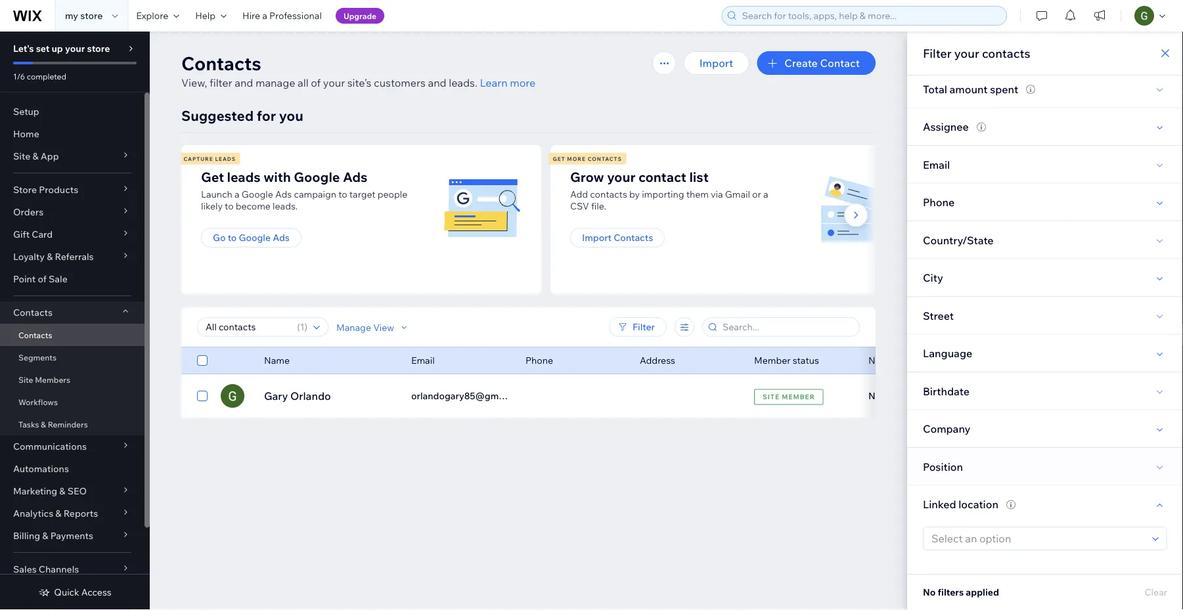 Task type: describe. For each thing, give the bounding box(es) containing it.
quick access button
[[38, 587, 112, 599]]

up
[[52, 43, 63, 54]]

segments
[[18, 353, 57, 363]]

loyalty & referrals button
[[0, 246, 145, 268]]

view,
[[181, 76, 207, 89]]

1/6
[[13, 71, 25, 81]]

for
[[257, 107, 276, 124]]

address
[[640, 355, 676, 366]]

help button
[[187, 0, 235, 32]]

billing & payments button
[[0, 525, 145, 548]]

hire a professional
[[243, 10, 322, 21]]

0 horizontal spatial email
[[412, 355, 435, 366]]

Search for tools, apps, help & more... field
[[739, 7, 1003, 25]]

view inside dropdown button
[[373, 322, 395, 333]]

products
[[39, 184, 78, 196]]

import contacts button
[[571, 228, 665, 248]]

with
[[264, 169, 291, 185]]

google inside go to google ads "button"
[[239, 232, 271, 244]]

street
[[924, 309, 954, 322]]

a inside get leads with google ads launch a google ads campaign to target people likely to become leads.
[[235, 189, 240, 200]]

ads inside "button"
[[273, 232, 290, 244]]

list
[[690, 169, 709, 185]]

point
[[13, 273, 36, 285]]

access
[[81, 587, 112, 599]]

import for import
[[700, 57, 734, 70]]

applied
[[967, 587, 1000, 599]]

contacts inside contacts view, filter and manage all of your site's customers and leads. learn more
[[181, 52, 261, 75]]

capture leads
[[184, 155, 236, 162]]

capture
[[184, 155, 213, 162]]

you
[[279, 107, 304, 124]]

city
[[924, 271, 944, 284]]

people
[[378, 189, 408, 200]]

of inside contacts view, filter and manage all of your site's customers and leads. learn more
[[311, 76, 321, 89]]

communications button
[[0, 436, 145, 458]]

add
[[571, 189, 588, 200]]

tasks & reminders
[[18, 420, 88, 430]]

assignee
[[924, 120, 970, 133]]

gift card
[[13, 229, 53, 240]]

view link
[[769, 385, 825, 408]]

name
[[264, 355, 290, 366]]

0 vertical spatial store
[[80, 10, 103, 21]]

analytics
[[13, 508, 53, 520]]

get
[[201, 169, 224, 185]]

help
[[195, 10, 216, 21]]

0 vertical spatial ads
[[343, 169, 368, 185]]

get more contacts
[[553, 155, 622, 162]]

import for import contacts
[[582, 232, 612, 244]]

channels
[[39, 564, 79, 576]]

file.
[[592, 201, 607, 212]]

leads
[[215, 155, 236, 162]]

go to google ads
[[213, 232, 290, 244]]

store
[[13, 184, 37, 196]]

list containing get leads with google ads
[[179, 145, 916, 295]]

csv
[[571, 201, 590, 212]]

quick
[[54, 587, 79, 599]]

manage
[[256, 76, 295, 89]]

site for site member
[[763, 393, 780, 401]]

orders button
[[0, 201, 145, 224]]

hire a professional link
[[235, 0, 330, 32]]

become
[[236, 201, 271, 212]]

suggested for you
[[181, 107, 304, 124]]

billing
[[13, 531, 40, 542]]

get
[[553, 155, 566, 162]]

go
[[213, 232, 226, 244]]

point of sale
[[13, 273, 68, 285]]

& for analytics
[[55, 508, 61, 520]]

member status
[[755, 355, 820, 366]]

referrals
[[55, 251, 94, 263]]

position
[[924, 460, 964, 473]]

importing
[[642, 189, 685, 200]]

upgrade
[[344, 11, 377, 21]]

filter for filter
[[633, 321, 655, 333]]

gift
[[13, 229, 30, 240]]

site for site members
[[18, 375, 33, 385]]

marketing
[[13, 486, 57, 497]]

grow
[[571, 169, 605, 185]]

linked location
[[924, 498, 999, 511]]

0 horizontal spatial phone
[[526, 355, 554, 366]]

suggested
[[181, 107, 254, 124]]

analytics & reports
[[13, 508, 98, 520]]

& for marketing
[[59, 486, 65, 497]]

manage view
[[337, 322, 395, 333]]

sale
[[49, 273, 68, 285]]

all
[[298, 76, 309, 89]]



Task type: vqa. For each thing, say whether or not it's contained in the screenshot.
Company
yes



Task type: locate. For each thing, give the bounding box(es) containing it.
import inside button
[[582, 232, 612, 244]]

2 vertical spatial google
[[239, 232, 271, 244]]

None checkbox
[[197, 353, 208, 369], [197, 389, 208, 404], [197, 353, 208, 369], [197, 389, 208, 404]]

your up amount
[[955, 46, 980, 60]]

1 horizontal spatial and
[[428, 76, 447, 89]]

workflows
[[18, 397, 58, 407]]

no for no orders
[[869, 390, 882, 402]]

marketing & seo
[[13, 486, 87, 497]]

filter
[[210, 76, 232, 89]]

Search... field
[[719, 318, 856, 337]]

contacts inside button
[[614, 232, 654, 244]]

to inside "button"
[[228, 232, 237, 244]]

email up the orlandogary85@gmail.com
[[412, 355, 435, 366]]

contacts inside dropdown button
[[13, 307, 53, 319]]

0 vertical spatial google
[[294, 169, 340, 185]]

1 horizontal spatial contacts
[[983, 46, 1031, 60]]

billing & payments
[[13, 531, 93, 542]]

them
[[687, 189, 709, 200]]

explore
[[136, 10, 168, 21]]

contacts down the by on the top right of page
[[614, 232, 654, 244]]

Unsaved view field
[[202, 318, 293, 337]]

grow your contact list add contacts by importing them via gmail or a csv file.
[[571, 169, 769, 212]]

contacts up filter
[[181, 52, 261, 75]]

& left seo
[[59, 486, 65, 497]]

1 vertical spatial leads.
[[273, 201, 298, 212]]

(
[[297, 321, 300, 333]]

site inside popup button
[[13, 151, 30, 162]]

more
[[510, 76, 536, 89]]

leads. left learn
[[449, 76, 478, 89]]

0 vertical spatial filter
[[924, 46, 952, 60]]

1 horizontal spatial orders
[[884, 390, 914, 402]]

analytics & reports button
[[0, 503, 145, 525]]

point of sale link
[[0, 268, 145, 291]]

site & app
[[13, 151, 59, 162]]

member left status
[[755, 355, 791, 366]]

0 horizontal spatial view
[[373, 322, 395, 333]]

your inside sidebar element
[[65, 43, 85, 54]]

2 horizontal spatial of
[[906, 355, 915, 366]]

import inside button
[[700, 57, 734, 70]]

and right filter
[[235, 76, 253, 89]]

gary orlando image
[[221, 385, 245, 408]]

2 vertical spatial site
[[763, 393, 780, 401]]

2 vertical spatial ads
[[273, 232, 290, 244]]

set
[[36, 43, 50, 54]]

0 vertical spatial import
[[700, 57, 734, 70]]

to left target
[[339, 189, 348, 200]]

sidebar element
[[0, 32, 150, 611]]

my store
[[65, 10, 103, 21]]

to
[[339, 189, 348, 200], [225, 201, 234, 212], [228, 232, 237, 244]]

site down member status
[[763, 393, 780, 401]]

( 1 )
[[297, 321, 308, 333]]

member down status
[[783, 393, 816, 401]]

view inside "link"
[[785, 390, 809, 403]]

filter up 'total' at the right
[[924, 46, 952, 60]]

1 vertical spatial email
[[412, 355, 435, 366]]

target
[[350, 189, 376, 200]]

ads down with
[[275, 189, 292, 200]]

site
[[13, 151, 30, 162], [18, 375, 33, 385], [763, 393, 780, 401]]

site members
[[18, 375, 70, 385]]

site members link
[[0, 369, 145, 391]]

1 vertical spatial view
[[785, 390, 809, 403]]

reminders
[[48, 420, 88, 430]]

1 vertical spatial phone
[[526, 355, 554, 366]]

1 vertical spatial orders
[[884, 390, 914, 402]]

filter inside 'button'
[[633, 321, 655, 333]]

professional
[[270, 10, 322, 21]]

and right the customers
[[428, 76, 447, 89]]

go to google ads button
[[201, 228, 302, 248]]

your inside grow your contact list add contacts by importing them via gmail or a csv file.
[[608, 169, 636, 185]]

site down segments
[[18, 375, 33, 385]]

status
[[793, 355, 820, 366]]

your up the by on the top right of page
[[608, 169, 636, 185]]

& right "tasks"
[[41, 420, 46, 430]]

2 horizontal spatial a
[[764, 189, 769, 200]]

1 vertical spatial contacts
[[591, 189, 628, 200]]

1 vertical spatial to
[[225, 201, 234, 212]]

0 vertical spatial site
[[13, 151, 30, 162]]

1 horizontal spatial of
[[311, 76, 321, 89]]

list
[[179, 145, 916, 295]]

0 horizontal spatial filter
[[633, 321, 655, 333]]

birthdate
[[924, 385, 970, 398]]

0 vertical spatial member
[[755, 355, 791, 366]]

import contacts
[[582, 232, 654, 244]]

language
[[924, 347, 973, 360]]

your right "up"
[[65, 43, 85, 54]]

gary orlando
[[264, 390, 331, 403]]

1 horizontal spatial import
[[700, 57, 734, 70]]

spent
[[991, 82, 1019, 95]]

0 horizontal spatial of
[[38, 273, 47, 285]]

view down status
[[785, 390, 809, 403]]

google up become
[[242, 189, 273, 200]]

of right number
[[906, 355, 915, 366]]

0 horizontal spatial no
[[869, 390, 882, 402]]

communications
[[13, 441, 87, 453]]

no orders
[[869, 390, 914, 402]]

0 vertical spatial leads.
[[449, 76, 478, 89]]

setup
[[13, 106, 39, 117]]

a right hire
[[262, 10, 267, 21]]

contacts down point of sale
[[13, 307, 53, 319]]

contacts button
[[0, 302, 145, 324]]

gift card button
[[0, 224, 145, 246]]

segments link
[[0, 346, 145, 369]]

leads. down with
[[273, 201, 298, 212]]

& right billing on the left
[[42, 531, 48, 542]]

& for billing
[[42, 531, 48, 542]]

1 and from the left
[[235, 76, 253, 89]]

0 horizontal spatial orders
[[13, 206, 44, 218]]

store
[[80, 10, 103, 21], [87, 43, 110, 54]]

0 horizontal spatial import
[[582, 232, 612, 244]]

to down launch
[[225, 201, 234, 212]]

filter for filter your contacts
[[924, 46, 952, 60]]

& for tasks
[[41, 420, 46, 430]]

2 and from the left
[[428, 76, 447, 89]]

google up the campaign
[[294, 169, 340, 185]]

1 horizontal spatial phone
[[924, 196, 955, 209]]

of for number of purchases
[[906, 355, 915, 366]]

learn
[[480, 76, 508, 89]]

0 vertical spatial to
[[339, 189, 348, 200]]

filter
[[924, 46, 952, 60], [633, 321, 655, 333]]

2 vertical spatial of
[[906, 355, 915, 366]]

1 vertical spatial google
[[242, 189, 273, 200]]

orders inside dropdown button
[[13, 206, 44, 218]]

site for site & app
[[13, 151, 30, 162]]

store products button
[[0, 179, 145, 201]]

google down become
[[239, 232, 271, 244]]

contacts up file.
[[591, 189, 628, 200]]

leads
[[227, 169, 261, 185]]

& for loyalty
[[47, 251, 53, 263]]

company
[[924, 423, 971, 436]]

no down number
[[869, 390, 882, 402]]

seo
[[68, 486, 87, 497]]

email down assignee
[[924, 158, 951, 171]]

of for point of sale
[[38, 273, 47, 285]]

of inside sidebar element
[[38, 273, 47, 285]]

no filters applied
[[924, 587, 1000, 599]]

1 vertical spatial filter
[[633, 321, 655, 333]]

1 vertical spatial no
[[924, 587, 936, 599]]

completed
[[27, 71, 66, 81]]

your left site's
[[323, 76, 345, 89]]

a down leads
[[235, 189, 240, 200]]

via
[[711, 189, 724, 200]]

contacts
[[588, 155, 622, 162]]

no for no filters applied
[[924, 587, 936, 599]]

of
[[311, 76, 321, 89], [38, 273, 47, 285], [906, 355, 915, 366]]

orders down number
[[884, 390, 914, 402]]

& for site
[[32, 151, 39, 162]]

automations link
[[0, 458, 145, 481]]

0 vertical spatial orders
[[13, 206, 44, 218]]

import
[[700, 57, 734, 70], [582, 232, 612, 244]]

& inside popup button
[[32, 151, 39, 162]]

1 horizontal spatial email
[[924, 158, 951, 171]]

members
[[35, 375, 70, 385]]

0 vertical spatial no
[[869, 390, 882, 402]]

filter button
[[609, 318, 667, 337]]

gary
[[264, 390, 288, 403]]

site & app button
[[0, 145, 145, 168]]

no left filters
[[924, 587, 936, 599]]

1 horizontal spatial a
[[262, 10, 267, 21]]

& right loyalty
[[47, 251, 53, 263]]

store down my store
[[87, 43, 110, 54]]

1 vertical spatial ads
[[275, 189, 292, 200]]

ads down get leads with google ads launch a google ads campaign to target people likely to become leads.
[[273, 232, 290, 244]]

1 vertical spatial import
[[582, 232, 612, 244]]

contact
[[639, 169, 687, 185]]

store products
[[13, 184, 78, 196]]

purchases
[[917, 355, 961, 366]]

orders down store
[[13, 206, 44, 218]]

store inside sidebar element
[[87, 43, 110, 54]]

1 horizontal spatial view
[[785, 390, 809, 403]]

1 vertical spatial member
[[783, 393, 816, 401]]

a inside grow your contact list add contacts by importing them via gmail or a csv file.
[[764, 189, 769, 200]]

quick access
[[54, 587, 112, 599]]

amount
[[950, 82, 988, 95]]

0 vertical spatial phone
[[924, 196, 955, 209]]

0 vertical spatial email
[[924, 158, 951, 171]]

1 horizontal spatial filter
[[924, 46, 952, 60]]

of right the all in the top left of the page
[[311, 76, 321, 89]]

loyalty & referrals
[[13, 251, 94, 263]]

country/state
[[924, 234, 994, 247]]

0 horizontal spatial contacts
[[591, 189, 628, 200]]

create contact
[[785, 57, 861, 70]]

2 vertical spatial to
[[228, 232, 237, 244]]

1 vertical spatial site
[[18, 375, 33, 385]]

0 vertical spatial contacts
[[983, 46, 1031, 60]]

filter up 'address'
[[633, 321, 655, 333]]

1 horizontal spatial no
[[924, 587, 936, 599]]

tasks
[[18, 420, 39, 430]]

Select an option field
[[928, 528, 1149, 550]]

0 horizontal spatial leads.
[[273, 201, 298, 212]]

campaign
[[294, 189, 337, 200]]

& left reports
[[55, 508, 61, 520]]

gmail
[[726, 189, 751, 200]]

store right 'my' on the left of the page
[[80, 10, 103, 21]]

& left 'app'
[[32, 151, 39, 162]]

contacts view, filter and manage all of your site's customers and leads. learn more
[[181, 52, 536, 89]]

1 vertical spatial of
[[38, 273, 47, 285]]

import button
[[684, 51, 750, 75]]

1 vertical spatial store
[[87, 43, 110, 54]]

leads. inside contacts view, filter and manage all of your site's customers and leads. learn more
[[449, 76, 478, 89]]

1 horizontal spatial leads.
[[449, 76, 478, 89]]

contacts up spent
[[983, 46, 1031, 60]]

leads. inside get leads with google ads launch a google ads campaign to target people likely to become leads.
[[273, 201, 298, 212]]

to right go
[[228, 232, 237, 244]]

0 horizontal spatial and
[[235, 76, 253, 89]]

sales channels
[[13, 564, 79, 576]]

view right manage on the left of the page
[[373, 322, 395, 333]]

0 vertical spatial view
[[373, 322, 395, 333]]

0 vertical spatial of
[[311, 76, 321, 89]]

contacts up segments
[[18, 330, 52, 340]]

ads up target
[[343, 169, 368, 185]]

home
[[13, 128, 39, 140]]

let's
[[13, 43, 34, 54]]

my
[[65, 10, 78, 21]]

learn more button
[[480, 75, 536, 91]]

contacts inside grow your contact list add contacts by importing them via gmail or a csv file.
[[591, 189, 628, 200]]

email
[[924, 158, 951, 171], [412, 355, 435, 366]]

a right or at the top right of the page
[[764, 189, 769, 200]]

your inside contacts view, filter and manage all of your site's customers and leads. learn more
[[323, 76, 345, 89]]

ads
[[343, 169, 368, 185], [275, 189, 292, 200], [273, 232, 290, 244]]

0 horizontal spatial a
[[235, 189, 240, 200]]

filters
[[938, 587, 964, 599]]

of left sale on the top of the page
[[38, 273, 47, 285]]

site down home
[[13, 151, 30, 162]]

number of purchases
[[869, 355, 961, 366]]



